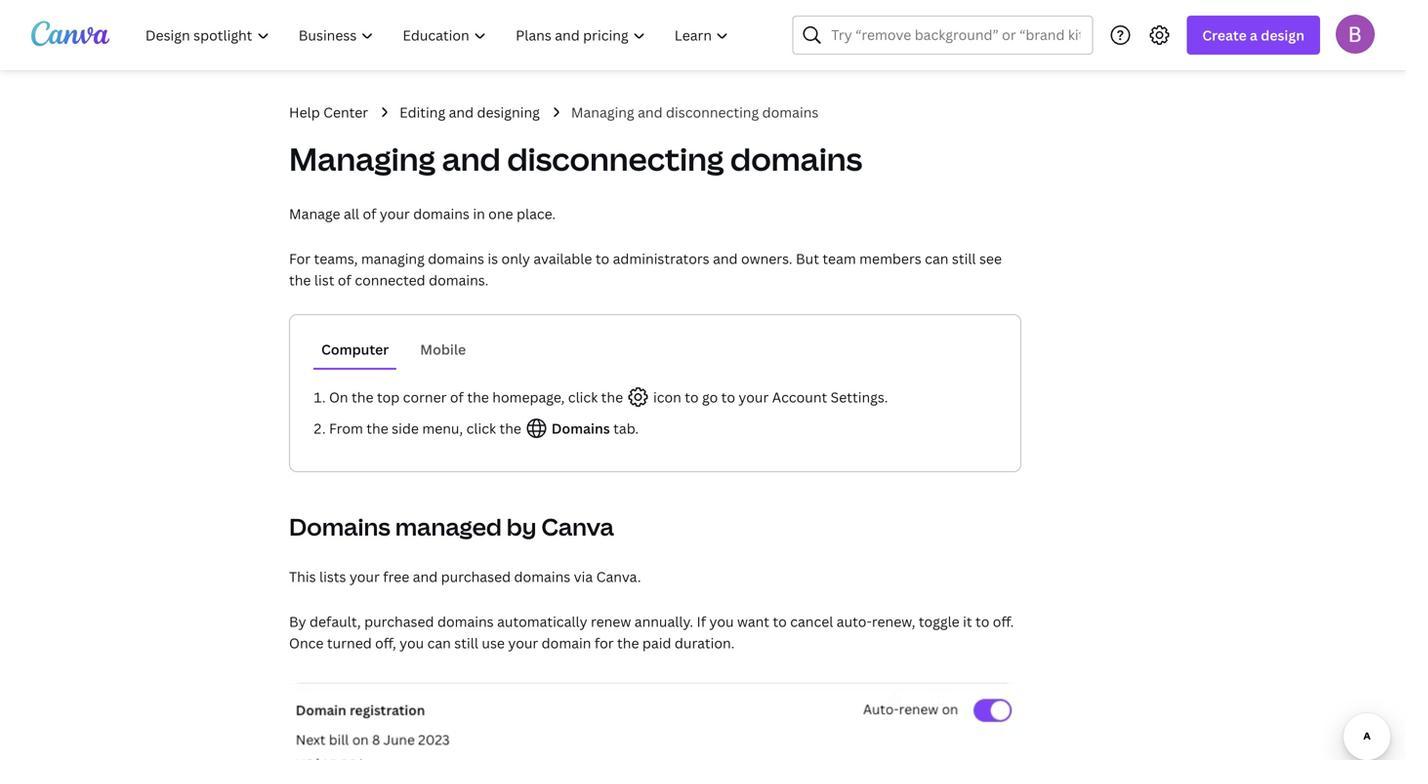 Task type: vqa. For each thing, say whether or not it's contained in the screenshot.
Can in the For teams, managing domains is only available to administrators and owners. But team members can still see the list of connected domains.
yes



Task type: describe. For each thing, give the bounding box(es) containing it.
connected
[[355, 271, 425, 290]]

help center
[[289, 103, 368, 122]]

editing and designing link
[[400, 102, 540, 123]]

account
[[772, 388, 827, 407]]

menu,
[[422, 419, 463, 438]]

still inside by default, purchased domains automatically renew annually. if you want to cancel auto-renew, toggle it to off. once turned off, you can still use your domain for the paid duration.
[[454, 634, 479, 653]]

the left side
[[367, 419, 388, 438]]

available
[[534, 250, 592, 268]]

to left the go
[[685, 388, 699, 407]]

from the side menu, click the
[[329, 419, 525, 438]]

the right on
[[352, 388, 374, 407]]

canva
[[541, 511, 614, 543]]

0 vertical spatial of
[[363, 205, 376, 223]]

this
[[289, 568, 316, 586]]

default,
[[310, 613, 361, 631]]

for teams, managing domains is only available to administrators and owners. but team members can still see the list of connected domains.
[[289, 250, 1002, 290]]

turned
[[327, 634, 372, 653]]

your right the go
[[739, 388, 769, 407]]

to right it
[[976, 613, 990, 631]]

top
[[377, 388, 400, 407]]

automatically
[[497, 613, 587, 631]]

cancel
[[790, 613, 833, 631]]

your right all
[[380, 205, 410, 223]]

editing and designing
[[400, 103, 540, 122]]

administrators
[[613, 250, 710, 268]]

by
[[507, 511, 537, 543]]

for
[[595, 634, 614, 653]]

from
[[329, 419, 363, 438]]

to right the go
[[721, 388, 735, 407]]

the left homepage,
[[467, 388, 489, 407]]

create a design
[[1203, 26, 1305, 44]]

help center link
[[289, 102, 368, 123]]

the inside for teams, managing domains is only available to administrators and owners. but team members can still see the list of connected domains.
[[289, 271, 311, 290]]

the inside by default, purchased domains automatically renew annually. if you want to cancel auto-renew, toggle it to off. once turned off, you can still use your domain for the paid duration.
[[617, 634, 639, 653]]

managed
[[395, 511, 502, 543]]

via
[[574, 568, 593, 586]]

computer button
[[313, 331, 397, 368]]

off,
[[375, 634, 396, 653]]

renew
[[591, 613, 631, 631]]

Try "remove background" or "brand kit" search field
[[832, 17, 1081, 54]]

members
[[860, 250, 922, 268]]

mobile
[[420, 340, 466, 359]]

of inside for teams, managing domains is only available to administrators and owners. but team members can still see the list of connected domains.
[[338, 271, 352, 290]]

domains for domains
[[548, 419, 610, 438]]

manage
[[289, 205, 340, 223]]

0 vertical spatial managing and disconnecting domains
[[571, 103, 819, 122]]

computer
[[321, 340, 389, 359]]

paid
[[643, 634, 671, 653]]

canva.
[[596, 568, 641, 586]]

use
[[482, 634, 505, 653]]

managing and disconnecting domains link
[[571, 102, 819, 123]]

top level navigation element
[[133, 16, 746, 55]]

1 vertical spatial disconnecting
[[507, 138, 724, 180]]

1 horizontal spatial you
[[710, 613, 734, 631]]

but
[[796, 250, 819, 268]]

can inside by default, purchased domains automatically renew annually. if you want to cancel auto-renew, toggle it to off. once turned off, you can still use your domain for the paid duration.
[[427, 634, 451, 653]]

in
[[473, 205, 485, 223]]

side
[[392, 419, 419, 438]]

domains inside by default, purchased domains automatically renew annually. if you want to cancel auto-renew, toggle it to off. once turned off, you can still use your domain for the paid duration.
[[437, 613, 494, 631]]

go
[[702, 388, 718, 407]]

1 vertical spatial managing
[[289, 138, 436, 180]]

and inside for teams, managing domains is only available to administrators and owners. but team members can still see the list of connected domains.
[[713, 250, 738, 268]]

list
[[314, 271, 334, 290]]

bob builder image
[[1336, 14, 1375, 53]]

purchased inside by default, purchased domains automatically renew annually. if you want to cancel auto-renew, toggle it to off. once turned off, you can still use your domain for the paid duration.
[[364, 613, 434, 631]]

the up tab.
[[601, 388, 623, 407]]

design
[[1261, 26, 1305, 44]]



Task type: locate. For each thing, give the bounding box(es) containing it.
mobile button
[[412, 331, 474, 368]]

center
[[323, 103, 368, 122]]

0 vertical spatial click
[[568, 388, 598, 407]]

still inside for teams, managing domains is only available to administrators and owners. but team members can still see the list of connected domains.
[[952, 250, 976, 268]]

to inside for teams, managing domains is only available to administrators and owners. but team members can still see the list of connected domains.
[[596, 250, 610, 268]]

create
[[1203, 26, 1247, 44]]

to right want
[[773, 613, 787, 631]]

managing down center
[[289, 138, 436, 180]]

you right off,
[[400, 634, 424, 653]]

screenshot showing how auto-renew looks like when turned on or off. image
[[289, 678, 1022, 761]]

on
[[329, 388, 348, 407]]

of right list
[[338, 271, 352, 290]]

2 vertical spatial of
[[450, 388, 464, 407]]

managing
[[571, 103, 634, 122], [289, 138, 436, 180]]

managing right "designing"
[[571, 103, 634, 122]]

to right available
[[596, 250, 610, 268]]

domains
[[548, 419, 610, 438], [289, 511, 390, 543]]

1 horizontal spatial domains
[[548, 419, 610, 438]]

domains inside for teams, managing domains is only available to administrators and owners. but team members can still see the list of connected domains.
[[428, 250, 484, 268]]

for
[[289, 250, 311, 268]]

corner
[[403, 388, 447, 407]]

0 vertical spatial managing
[[571, 103, 634, 122]]

owners.
[[741, 250, 793, 268]]

0 vertical spatial domains
[[548, 419, 610, 438]]

one
[[488, 205, 513, 223]]

lists
[[319, 568, 346, 586]]

toggle
[[919, 613, 960, 631]]

1 horizontal spatial click
[[568, 388, 598, 407]]

1 vertical spatial still
[[454, 634, 479, 653]]

the right for
[[617, 634, 639, 653]]

click down on the top corner of the homepage, click the
[[466, 419, 496, 438]]

click right homepage,
[[568, 388, 598, 407]]

can right off,
[[427, 634, 451, 653]]

want
[[737, 613, 770, 631]]

see
[[980, 250, 1002, 268]]

on the top corner of the homepage, click the
[[329, 388, 627, 407]]

still left use
[[454, 634, 479, 653]]

1 horizontal spatial managing
[[571, 103, 634, 122]]

settings.
[[831, 388, 888, 407]]

1 horizontal spatial of
[[363, 205, 376, 223]]

1 vertical spatial purchased
[[364, 613, 434, 631]]

this lists your free and purchased domains via canva.
[[289, 568, 641, 586]]

click
[[568, 388, 598, 407], [466, 419, 496, 438]]

1 vertical spatial click
[[466, 419, 496, 438]]

of
[[363, 205, 376, 223], [338, 271, 352, 290], [450, 388, 464, 407]]

0 horizontal spatial click
[[466, 419, 496, 438]]

0 vertical spatial can
[[925, 250, 949, 268]]

and
[[449, 103, 474, 122], [638, 103, 663, 122], [442, 138, 501, 180], [713, 250, 738, 268], [413, 568, 438, 586]]

the down homepage,
[[500, 419, 521, 438]]

designing
[[477, 103, 540, 122]]

your left free
[[350, 568, 380, 586]]

team
[[823, 250, 856, 268]]

tab.
[[610, 419, 639, 438]]

0 vertical spatial still
[[952, 250, 976, 268]]

0 horizontal spatial managing
[[289, 138, 436, 180]]

place.
[[517, 205, 556, 223]]

0 horizontal spatial can
[[427, 634, 451, 653]]

homepage,
[[492, 388, 565, 407]]

annually.
[[635, 613, 693, 631]]

domains up lists
[[289, 511, 390, 543]]

your inside by default, purchased domains automatically renew annually. if you want to cancel auto-renew, toggle it to off. once turned off, you can still use your domain for the paid duration.
[[508, 634, 538, 653]]

purchased down domains managed by canva
[[441, 568, 511, 586]]

1 horizontal spatial can
[[925, 250, 949, 268]]

1 vertical spatial managing and disconnecting domains
[[289, 138, 863, 180]]

domains for domains managed by canva
[[289, 511, 390, 543]]

domains
[[762, 103, 819, 122], [730, 138, 863, 180], [413, 205, 470, 223], [428, 250, 484, 268], [514, 568, 571, 586], [437, 613, 494, 631]]

still
[[952, 250, 976, 268], [454, 634, 479, 653]]

to
[[596, 250, 610, 268], [685, 388, 699, 407], [721, 388, 735, 407], [773, 613, 787, 631], [976, 613, 990, 631]]

1 vertical spatial can
[[427, 634, 451, 653]]

0 horizontal spatial purchased
[[364, 613, 434, 631]]

0 horizontal spatial of
[[338, 271, 352, 290]]

still left see
[[952, 250, 976, 268]]

renew,
[[872, 613, 916, 631]]

managing
[[361, 250, 425, 268]]

domains.
[[429, 271, 489, 290]]

it
[[963, 613, 972, 631]]

1 vertical spatial domains
[[289, 511, 390, 543]]

domains managed by canva
[[289, 511, 614, 543]]

the
[[289, 271, 311, 290], [352, 388, 374, 407], [467, 388, 489, 407], [601, 388, 623, 407], [367, 419, 388, 438], [500, 419, 521, 438], [617, 634, 639, 653]]

once
[[289, 634, 324, 653]]

of right all
[[363, 205, 376, 223]]

is
[[488, 250, 498, 268]]

0 horizontal spatial still
[[454, 634, 479, 653]]

1 vertical spatial of
[[338, 271, 352, 290]]

can inside for teams, managing domains is only available to administrators and owners. but team members can still see the list of connected domains.
[[925, 250, 949, 268]]

domains down homepage,
[[548, 419, 610, 438]]

1 horizontal spatial purchased
[[441, 568, 511, 586]]

by default, purchased domains automatically renew annually. if you want to cancel auto-renew, toggle it to off. once turned off, you can still use your domain for the paid duration.
[[289, 613, 1014, 653]]

auto-
[[837, 613, 872, 631]]

manage all of your domains in one place.
[[289, 205, 556, 223]]

by
[[289, 613, 306, 631]]

can
[[925, 250, 949, 268], [427, 634, 451, 653]]

0 vertical spatial disconnecting
[[666, 103, 759, 122]]

disconnecting
[[666, 103, 759, 122], [507, 138, 724, 180]]

your down automatically
[[508, 634, 538, 653]]

create a design button
[[1187, 16, 1320, 55]]

can right the members
[[925, 250, 949, 268]]

of right corner in the left of the page
[[450, 388, 464, 407]]

0 horizontal spatial you
[[400, 634, 424, 653]]

all
[[344, 205, 359, 223]]

the down for
[[289, 271, 311, 290]]

icon
[[653, 388, 682, 407]]

off.
[[993, 613, 1014, 631]]

help
[[289, 103, 320, 122]]

editing
[[400, 103, 446, 122]]

duration.
[[675, 634, 735, 653]]

domain
[[542, 634, 591, 653]]

1 horizontal spatial still
[[952, 250, 976, 268]]

you
[[710, 613, 734, 631], [400, 634, 424, 653]]

0 vertical spatial purchased
[[441, 568, 511, 586]]

purchased
[[441, 568, 511, 586], [364, 613, 434, 631]]

0 horizontal spatial domains
[[289, 511, 390, 543]]

teams,
[[314, 250, 358, 268]]

free
[[383, 568, 410, 586]]

your
[[380, 205, 410, 223], [739, 388, 769, 407], [350, 568, 380, 586], [508, 634, 538, 653]]

0 vertical spatial you
[[710, 613, 734, 631]]

only
[[502, 250, 530, 268]]

if
[[697, 613, 706, 631]]

1 vertical spatial you
[[400, 634, 424, 653]]

2 horizontal spatial of
[[450, 388, 464, 407]]

managing and disconnecting domains
[[571, 103, 819, 122], [289, 138, 863, 180]]

icon to go to your account settings.
[[650, 388, 888, 407]]

purchased up off,
[[364, 613, 434, 631]]

you right if
[[710, 613, 734, 631]]

a
[[1250, 26, 1258, 44]]



